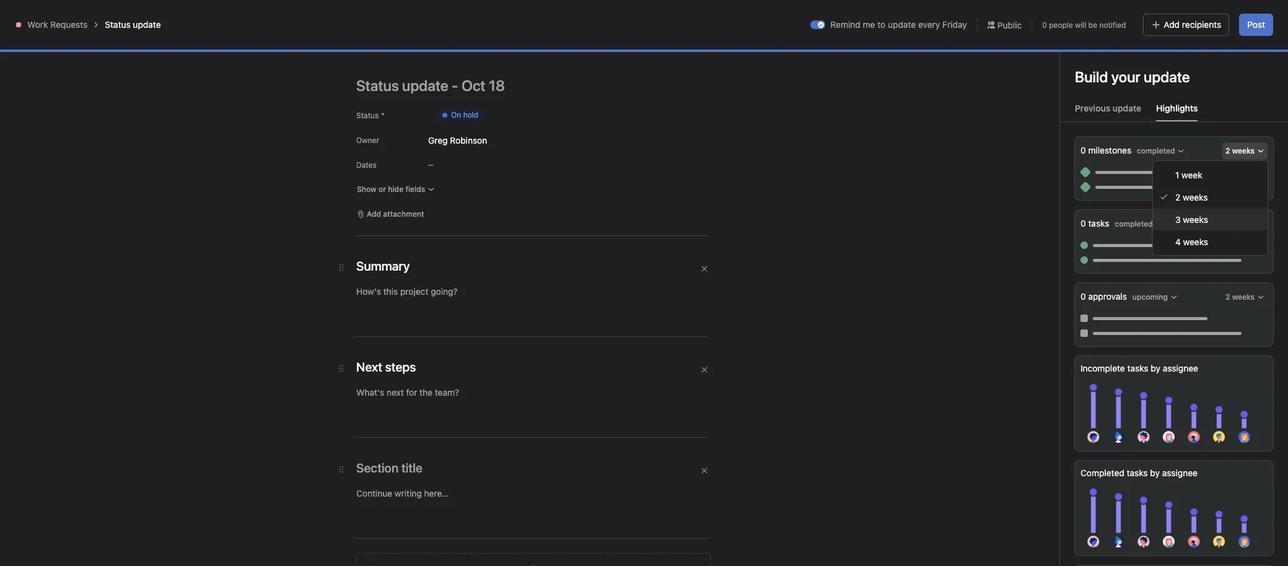 Task type: describe. For each thing, give the bounding box(es) containing it.
upcoming
[[1132, 292, 1168, 302]]

1 week
[[1175, 169, 1202, 180]]

by for completed
[[1150, 468, 1160, 478]]

on hold
[[451, 110, 478, 120]]

2 inside "link"
[[1175, 192, 1180, 202]]

dates
[[356, 160, 377, 170]]

trial?
[[1154, 10, 1171, 19]]

backlog
[[352, 134, 389, 145]]

week
[[1182, 169, 1202, 180]]

previous
[[1075, 103, 1110, 113]]

days
[[1064, 14, 1080, 24]]

add billing info button
[[1184, 6, 1247, 24]]

1 week link
[[1153, 164, 1268, 186]]

fields
[[405, 185, 425, 194]]

2 weeks for second 2 weeks dropdown button from the bottom of the page
[[1226, 146, 1255, 156]]

workflow
[[464, 77, 502, 88]]

recipients
[[1182, 19, 1221, 30]]

0 vertical spatial completed
[[1137, 146, 1175, 156]]

calendar link
[[392, 76, 439, 90]]

briefcase image
[[171, 45, 186, 60]]

—
[[428, 161, 434, 169]]

2 2 weeks button from the top
[[1222, 289, 1268, 306]]

Section title text field
[[356, 359, 416, 376]]

update for previous update
[[1113, 103, 1141, 113]]

add billing info
[[1190, 10, 1242, 19]]

30 days left
[[1052, 14, 1094, 24]]

will
[[1075, 20, 1086, 29]]

completed button for 0 milestones
[[1134, 143, 1188, 160]]

add for add attachment
[[367, 209, 381, 219]]

completed inside 0 tasks completed
[[1115, 219, 1153, 229]]

weeks inside "link"
[[1183, 192, 1208, 202]]

every
[[918, 19, 940, 30]]

Section title text field
[[356, 258, 410, 275]]

workflow link
[[454, 76, 502, 90]]

0 for 0 milestones
[[1081, 145, 1086, 156]]

home link
[[7, 38, 141, 58]]

0 people will be notified
[[1042, 20, 1126, 29]]

show
[[357, 185, 376, 194]]

billing
[[1206, 10, 1226, 19]]

Section title text field
[[356, 460, 422, 477]]

0 milestones
[[1081, 145, 1134, 156]]

add task image
[[492, 134, 502, 144]]

*
[[381, 111, 385, 120]]

add report section image
[[524, 563, 543, 566]]

to
[[878, 19, 886, 30]]

add attachment button
[[351, 206, 430, 223]]

manage project members image
[[1106, 54, 1121, 69]]

requests
[[50, 19, 88, 30]]

remind
[[830, 19, 861, 30]]

3
[[1175, 214, 1181, 225]]

0 tasks completed
[[1081, 218, 1153, 229]]

what's in my trial?
[[1107, 10, 1171, 19]]

in
[[1133, 10, 1139, 19]]

3 weeks
[[1175, 214, 1208, 225]]

1 2 weeks button from the top
[[1222, 143, 1268, 160]]

people
[[1049, 20, 1073, 29]]

completed tasks by assignee
[[1081, 468, 1198, 478]]

work
[[27, 19, 48, 30]]

build
[[1075, 68, 1108, 86]]

0 vertical spatial 2
[[1226, 146, 1230, 156]]

30
[[1052, 14, 1061, 24]]

incomplete
[[1081, 363, 1125, 374]]

remove section image for summary text box
[[701, 265, 708, 273]]

on hold button
[[428, 104, 491, 126]]

rules for backlog image
[[472, 134, 482, 144]]

0 approvals
[[1081, 291, 1129, 302]]

4 weeks
[[1175, 236, 1208, 247]]

owner
[[356, 136, 379, 145]]

2 weeks link
[[1153, 186, 1268, 208]]

be
[[1088, 20, 1097, 29]]

hold
[[463, 110, 478, 120]]

left
[[1082, 14, 1094, 24]]

upcoming button
[[1129, 289, 1181, 306]]

robinson
[[450, 135, 487, 145]]

public
[[997, 20, 1022, 30]]

show or hide fields button
[[351, 181, 441, 198]]

add recipients button
[[1143, 14, 1229, 36]]



Task type: locate. For each thing, give the bounding box(es) containing it.
add
[[1190, 10, 1203, 19], [1164, 19, 1180, 30], [367, 209, 381, 219]]

1 horizontal spatial status
[[356, 111, 379, 120]]

highlights
[[1156, 103, 1198, 113]]

4 weeks link
[[1153, 230, 1268, 253]]

1 horizontal spatial update
[[888, 19, 916, 30]]

timeline link
[[333, 76, 377, 90]]

2 weeks inside "link"
[[1175, 192, 1208, 202]]

or
[[379, 185, 386, 194]]

tab list
[[1060, 102, 1288, 122]]

0 horizontal spatial add
[[367, 209, 381, 219]]

post button
[[1239, 14, 1273, 36]]

2 weeks
[[1226, 146, 1255, 156], [1175, 192, 1208, 202], [1226, 292, 1255, 302]]

post
[[1247, 19, 1265, 30]]

update
[[133, 19, 161, 30], [888, 19, 916, 30], [1113, 103, 1141, 113]]

add attachment
[[367, 209, 424, 219]]

3 weeks link
[[1153, 208, 1268, 230]]

2 up 3
[[1175, 192, 1180, 202]]

1 vertical spatial tasks
[[1127, 363, 1148, 374]]

2
[[1226, 146, 1230, 156], [1175, 192, 1180, 202], [1226, 292, 1230, 302]]

None text field
[[201, 42, 291, 64]]

work requests
[[27, 19, 88, 30]]

status for status *
[[356, 111, 379, 120]]

by right completed
[[1150, 468, 1160, 478]]

me
[[863, 19, 875, 30]]

incomplete tasks by assignee
[[1081, 363, 1198, 374]]

1 vertical spatial remove section image
[[701, 366, 708, 374]]

2 weeks button
[[1222, 143, 1268, 160], [1222, 289, 1268, 306]]

2 horizontal spatial update
[[1113, 103, 1141, 113]]

0 horizontal spatial status
[[105, 19, 131, 30]]

assignee for completed tasks by assignee
[[1162, 468, 1198, 478]]

greg
[[428, 135, 448, 145]]

3 remove section image from the top
[[701, 467, 708, 475]]

work requests link
[[27, 19, 88, 30]]

remind me to update every friday
[[830, 19, 967, 30]]

0 vertical spatial by
[[1151, 363, 1160, 374]]

list box
[[498, 5, 795, 25]]

0 vertical spatial assignee
[[1163, 363, 1198, 374]]

1 vertical spatial 2 weeks button
[[1222, 289, 1268, 306]]

update inside tab list
[[1113, 103, 1141, 113]]

1 horizontal spatial add
[[1164, 19, 1180, 30]]

0 for 0 tasks completed
[[1081, 218, 1086, 229]]

build your update
[[1075, 68, 1190, 86]]

attachment
[[383, 209, 424, 219]]

status right requests
[[105, 19, 131, 30]]

remove section image for section title text box
[[701, 366, 708, 374]]

completed button for 0 tasks completed
[[1112, 216, 1166, 233]]

hide
[[388, 185, 403, 194]]

my
[[1141, 10, 1152, 19]]

2 down 4 weeks link
[[1226, 292, 1230, 302]]

milestones
[[1088, 145, 1131, 156]]

2 vertical spatial 2
[[1226, 292, 1230, 302]]

completed button left 3
[[1112, 216, 1166, 233]]

remove section image
[[701, 265, 708, 273], [701, 366, 708, 374], [701, 467, 708, 475]]

0 for 0 approvals
[[1081, 291, 1086, 302]]

show or hide fields
[[357, 185, 425, 194]]

1 remove section image from the top
[[701, 265, 708, 273]]

add to starred image
[[315, 48, 325, 58]]

2 vertical spatial 2 weeks
[[1226, 292, 1255, 302]]

2 vertical spatial remove section image
[[701, 467, 708, 475]]

weeks
[[1232, 146, 1255, 156], [1183, 192, 1208, 202], [1183, 214, 1208, 225], [1183, 236, 1208, 247], [1232, 292, 1255, 302]]

2 up 1 week link
[[1226, 146, 1230, 156]]

calendar
[[402, 77, 439, 88]]

what's
[[1107, 10, 1131, 19]]

0 vertical spatial status
[[105, 19, 131, 30]]

add inside dropdown button
[[367, 209, 381, 219]]

status for status update
[[105, 19, 131, 30]]

0 horizontal spatial update
[[133, 19, 161, 30]]

tasks for 0
[[1088, 218, 1109, 229]]

what's in my trial? button
[[1101, 6, 1177, 24]]

completed right milestones
[[1137, 146, 1175, 156]]

home
[[32, 42, 56, 53]]

status
[[105, 19, 131, 30], [356, 111, 379, 120]]

assignee for incomplete tasks by assignee
[[1163, 363, 1198, 374]]

1 vertical spatial completed button
[[1112, 216, 1166, 233]]

2 remove section image from the top
[[701, 366, 708, 374]]

0 vertical spatial tasks
[[1088, 218, 1109, 229]]

friday
[[942, 19, 967, 30]]

info
[[1229, 10, 1242, 19]]

remind me to update every friday switch
[[811, 20, 826, 29]]

1 vertical spatial 2
[[1175, 192, 1180, 202]]

1
[[1175, 169, 1179, 180]]

1 vertical spatial assignee
[[1162, 468, 1198, 478]]

previous update
[[1075, 103, 1141, 113]]

0
[[1042, 20, 1047, 29], [1081, 145, 1086, 156], [1081, 218, 1086, 229], [1081, 291, 1086, 302]]

tasks for incomplete
[[1127, 363, 1148, 374]]

2 horizontal spatial add
[[1190, 10, 1203, 19]]

Title of update text field
[[356, 72, 728, 99]]

greg robinson
[[428, 135, 487, 145]]

approvals
[[1088, 291, 1127, 302]]

2 vertical spatial tasks
[[1127, 468, 1148, 478]]

1 vertical spatial completed
[[1115, 219, 1153, 229]]

completed
[[1081, 468, 1124, 478]]

by
[[1151, 363, 1160, 374], [1150, 468, 1160, 478]]

notified
[[1099, 20, 1126, 29]]

1 vertical spatial 2 weeks
[[1175, 192, 1208, 202]]

update for status update
[[133, 19, 161, 30]]

assignee
[[1163, 363, 1198, 374], [1162, 468, 1198, 478]]

on
[[451, 110, 461, 120]]

remove section image for section title text field
[[701, 467, 708, 475]]

completed button
[[1134, 143, 1188, 160], [1112, 216, 1166, 233]]

completed left 3
[[1115, 219, 1153, 229]]

add for add recipients
[[1164, 19, 1180, 30]]

tab list containing previous update
[[1060, 102, 1288, 122]]

0 vertical spatial remove section image
[[701, 265, 708, 273]]

2 weeks for 2nd 2 weeks dropdown button
[[1226, 292, 1255, 302]]

tasks for completed
[[1127, 468, 1148, 478]]

0 vertical spatial 2 weeks
[[1226, 146, 1255, 156]]

tasks
[[1088, 218, 1109, 229], [1127, 363, 1148, 374], [1127, 468, 1148, 478]]

1 vertical spatial by
[[1150, 468, 1160, 478]]

0 vertical spatial completed button
[[1134, 143, 1188, 160]]

by right incomplete
[[1151, 363, 1160, 374]]

your update
[[1111, 68, 1190, 86]]

completed button up 1
[[1134, 143, 1188, 160]]

add recipients
[[1164, 19, 1221, 30]]

1 vertical spatial status
[[356, 111, 379, 120]]

by for incomplete
[[1151, 363, 1160, 374]]

timeline
[[343, 77, 377, 88]]

0 vertical spatial 2 weeks button
[[1222, 143, 1268, 160]]

4
[[1175, 236, 1181, 247]]

status update
[[105, 19, 161, 30]]

0 for 0 people will be notified
[[1042, 20, 1047, 29]]

add for add billing info
[[1190, 10, 1203, 19]]

status left * on the top of the page
[[356, 111, 379, 120]]

status *
[[356, 111, 385, 120]]

hide sidebar image
[[16, 10, 26, 20]]



Task type: vqa. For each thing, say whether or not it's contained in the screenshot.
the bottom tasks
yes



